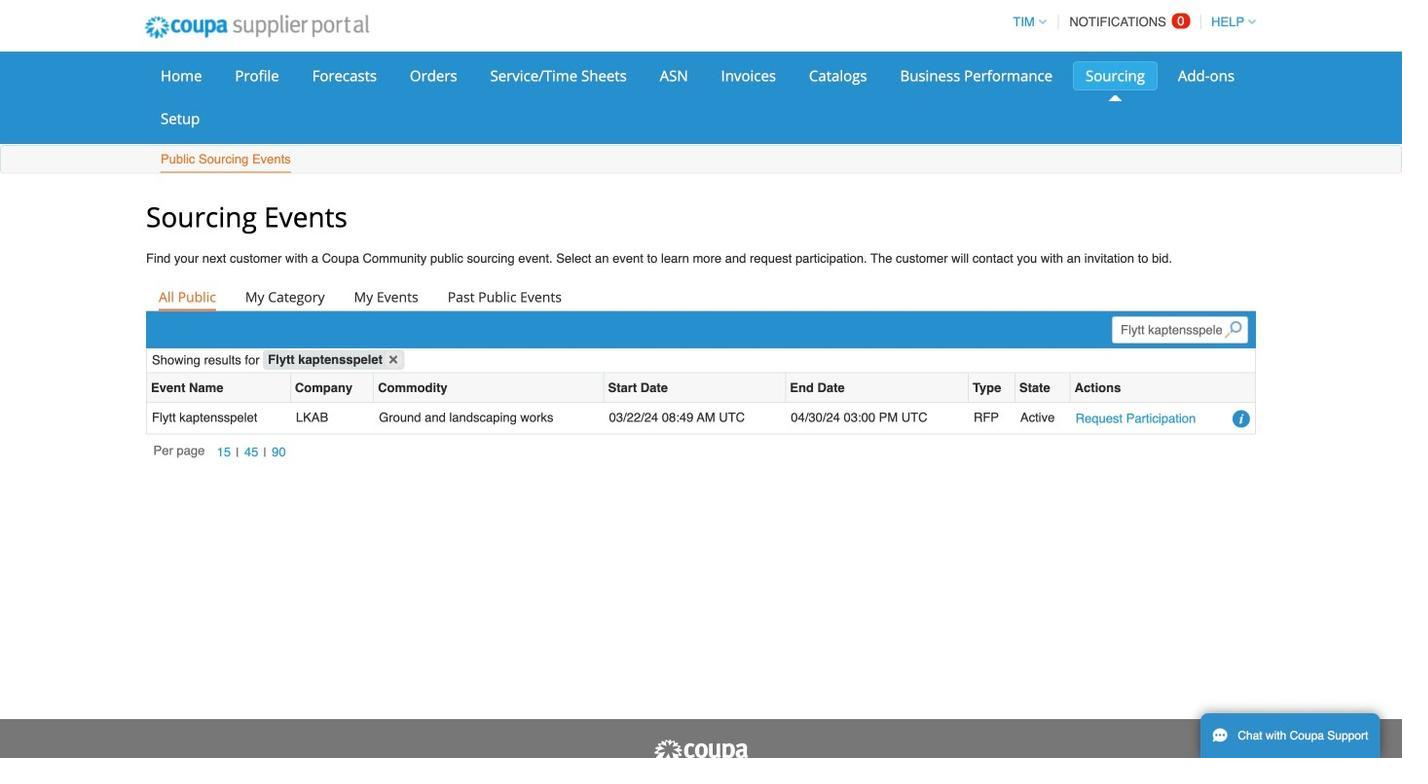 Task type: describe. For each thing, give the bounding box(es) containing it.
1 horizontal spatial coupa supplier portal image
[[653, 739, 750, 759]]

0 vertical spatial navigation
[[1005, 3, 1257, 41]]

clear filter image
[[385, 351, 402, 369]]

0 vertical spatial coupa supplier portal image
[[132, 3, 383, 52]]

0 horizontal spatial navigation
[[153, 442, 291, 464]]



Task type: locate. For each thing, give the bounding box(es) containing it.
1 vertical spatial navigation
[[153, 442, 291, 464]]

1 horizontal spatial navigation
[[1005, 3, 1257, 41]]

tab list
[[146, 283, 1257, 311]]

Search text field
[[1113, 316, 1249, 344]]

1 vertical spatial coupa supplier portal image
[[653, 739, 750, 759]]

coupa supplier portal image
[[132, 3, 383, 52], [653, 739, 750, 759]]

0 horizontal spatial coupa supplier portal image
[[132, 3, 383, 52]]

search image
[[1225, 321, 1243, 339]]

navigation
[[1005, 3, 1257, 41], [153, 442, 291, 464]]



Task type: vqa. For each thing, say whether or not it's contained in the screenshot.
10th Request Participation button from the bottom
no



